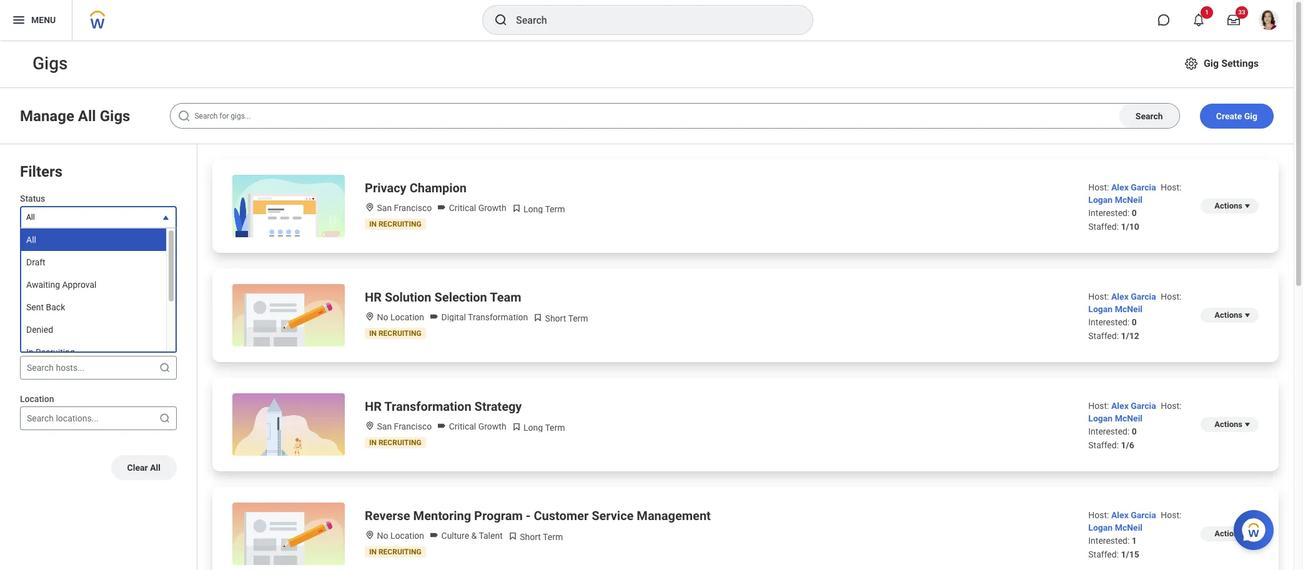 Task type: describe. For each thing, give the bounding box(es) containing it.
hr solution selection team link
[[365, 289, 521, 306]]

host: alex garcia host: logan mcneil interested: 0 staffed: 1/10
[[1089, 182, 1182, 232]]

team
[[490, 290, 521, 305]]

customer
[[534, 509, 589, 524]]

tag image for mentoring
[[429, 530, 439, 540]]

awaiting approval option
[[21, 274, 166, 296]]

clear all
[[127, 463, 161, 473]]

champion
[[410, 181, 467, 196]]

in recruiting for hr transformation strategy
[[369, 439, 422, 447]]

media mylearning image for selection
[[533, 313, 543, 323]]

inbox large image
[[1228, 14, 1240, 26]]

sent back option
[[21, 296, 166, 319]]

search for search types...
[[27, 312, 54, 322]]

search locations...
[[27, 414, 99, 424]]

critical growth for transformation
[[447, 422, 506, 432]]

category
[[20, 242, 55, 252]]

in recruiting for privacy champion
[[369, 220, 422, 229]]

interested: for strategy
[[1089, 427, 1130, 437]]

talent
[[479, 531, 503, 541]]

staffed: for selection
[[1089, 331, 1119, 341]]

1 alex garcia button from the top
[[1111, 182, 1158, 192]]

search for search categories...
[[27, 262, 54, 272]]

staffed: for strategy
[[1089, 440, 1119, 450]]

long for hr transformation strategy
[[524, 423, 543, 433]]

in for hr solution selection team
[[369, 329, 377, 338]]

garcia for program
[[1131, 510, 1156, 520]]

list box containing all
[[20, 228, 177, 364]]

critical for transformation
[[449, 422, 476, 432]]

garcia inside host: alex garcia host: logan mcneil interested: 0 staffed: 1/10
[[1131, 182, 1156, 192]]

long for privacy champion
[[524, 204, 543, 214]]

san francisco for champion
[[375, 203, 432, 213]]

garcia for selection
[[1131, 292, 1156, 302]]

in inside option
[[26, 347, 33, 357]]

approval
[[62, 280, 97, 290]]

alex garcia button for program
[[1111, 510, 1158, 520]]

search for search
[[1136, 111, 1163, 121]]

interested: for program
[[1089, 536, 1130, 546]]

sent
[[26, 302, 44, 312]]

all left gigs at the left top
[[78, 107, 96, 125]]

location image for reverse mentoring program - customer service management
[[365, 530, 375, 540]]

alex inside host: alex garcia host: logan mcneil interested: 0 staffed: 1/10
[[1111, 182, 1129, 192]]

recruiting for reverse mentoring program - customer service management
[[379, 548, 422, 557]]

profile logan mcneil element
[[1251, 6, 1286, 34]]

interested: for selection
[[1089, 317, 1130, 327]]

in recruiting for reverse mentoring program - customer service management
[[369, 548, 422, 557]]

program
[[474, 509, 523, 524]]

recruiting for privacy champion
[[379, 220, 422, 229]]

no for hr
[[377, 312, 388, 322]]

denied
[[26, 325, 53, 335]]

hr transformation strategy
[[365, 399, 522, 414]]

critical growth for champion
[[447, 203, 506, 213]]

search types...
[[27, 312, 84, 322]]

logan mcneil button for selection
[[1089, 304, 1143, 314]]

recruiting for hr solution selection team
[[379, 329, 422, 338]]

san for hr
[[377, 422, 392, 432]]

notifications large image
[[1193, 14, 1205, 26]]

1/10
[[1121, 222, 1139, 232]]

1 logan mcneil button from the top
[[1089, 195, 1143, 205]]

no location for solution
[[375, 312, 424, 322]]

&
[[471, 531, 477, 541]]

search categories...
[[27, 262, 104, 272]]

logan inside host: alex garcia host: logan mcneil interested: 0 staffed: 1/10
[[1089, 195, 1113, 205]]

privacy champion
[[365, 181, 467, 196]]

gig
[[1244, 111, 1258, 121]]

staffed: inside host: alex garcia host: logan mcneil interested: 0 staffed: 1/10
[[1089, 222, 1119, 232]]

media mylearning image
[[511, 204, 521, 214]]

alex for strategy
[[1111, 401, 1129, 411]]

media mylearning image for strategy
[[511, 422, 521, 432]]

hosts...
[[56, 363, 84, 373]]

types...
[[56, 312, 84, 322]]

all inside option
[[26, 235, 36, 245]]

transformation for hr
[[384, 399, 471, 414]]

strategy
[[475, 399, 522, 414]]

1 vertical spatial location
[[20, 394, 54, 404]]

mcneil for strategy
[[1115, 414, 1143, 424]]

management
[[637, 509, 711, 524]]

short for -
[[520, 532, 541, 542]]

alex garcia button for strategy
[[1111, 401, 1158, 411]]

service
[[592, 509, 634, 524]]

search for search locations...
[[27, 414, 54, 424]]

transformation for digital
[[468, 312, 528, 322]]

long term for privacy champion
[[521, 204, 565, 214]]

francisco for champion
[[394, 203, 432, 213]]

list containing privacy champion
[[197, 144, 1294, 570]]

hr for hr solution selection team
[[365, 290, 382, 305]]

create gig
[[1216, 111, 1258, 121]]

short term for team
[[543, 314, 588, 324]]

critical for champion
[[449, 203, 476, 213]]

short for team
[[545, 314, 566, 324]]

hr for hr transformation strategy
[[365, 399, 382, 414]]

reverse
[[365, 509, 410, 524]]

hr transformation strategy link
[[365, 398, 522, 415]]

0 for selection
[[1132, 317, 1137, 327]]

search for search hosts...
[[27, 363, 54, 373]]

logan mcneil button for strategy
[[1089, 414, 1143, 424]]



Task type: locate. For each thing, give the bounding box(es) containing it.
mcneil up 1/12
[[1115, 304, 1143, 314]]

list box
[[20, 228, 177, 364]]

0 vertical spatial san francisco
[[375, 203, 432, 213]]

1 long from the top
[[524, 204, 543, 214]]

culture & talent
[[439, 531, 503, 541]]

0 vertical spatial location
[[390, 312, 424, 322]]

location image for hr solution selection team
[[365, 312, 375, 322]]

host: alex garcia host: logan mcneil interested: 0 staffed: 1/12
[[1089, 292, 1182, 341]]

list
[[197, 144, 1294, 570]]

logan for strategy
[[1089, 414, 1113, 424]]

logan inside host: alex garcia host: logan mcneil interested: 1 staffed: 1/15
[[1089, 523, 1113, 533]]

interested: up 1/15
[[1089, 536, 1130, 546]]

tag image down hr transformation strategy
[[437, 421, 447, 431]]

interested: inside host: alex garcia host: logan mcneil interested: 1 staffed: 1/15
[[1089, 536, 1130, 546]]

in recruiting option
[[21, 341, 166, 364]]

tag image
[[429, 312, 439, 322], [437, 421, 447, 431], [429, 530, 439, 540]]

2 san from the top
[[377, 422, 392, 432]]

3 garcia from the top
[[1131, 401, 1156, 411]]

alex up 1/10
[[1111, 182, 1129, 192]]

media mylearning image right talent
[[508, 532, 518, 542]]

growth
[[478, 203, 506, 213], [478, 422, 506, 432]]

staffed: left 1/15
[[1089, 550, 1119, 560]]

2 growth from the top
[[478, 422, 506, 432]]

tag image down 'mentoring'
[[429, 530, 439, 540]]

0 for strategy
[[1132, 427, 1137, 437]]

Search text field
[[170, 103, 1180, 129]]

francisco down privacy champion link
[[394, 203, 432, 213]]

4 interested: from the top
[[1089, 536, 1130, 546]]

culture
[[441, 531, 469, 541]]

growth for champion
[[478, 203, 506, 213]]

in for privacy champion
[[369, 220, 377, 229]]

3 mcneil from the top
[[1115, 414, 1143, 424]]

create gig button
[[1200, 103, 1274, 128]]

san francisco
[[375, 203, 432, 213], [375, 422, 432, 432]]

host: alex garcia host: logan mcneil interested: 1 staffed: 1/15
[[1089, 510, 1182, 560]]

recruiting down reverse
[[379, 548, 422, 557]]

host
[[20, 344, 39, 354]]

san francisco down privacy champion on the left of the page
[[375, 203, 432, 213]]

in recruiting down the privacy
[[369, 220, 422, 229]]

staffed: left 1/12
[[1089, 331, 1119, 341]]

mentoring
[[413, 509, 471, 524]]

1 vertical spatial short term
[[518, 532, 563, 542]]

staffed: inside the host: alex garcia host: logan mcneil interested: 0 staffed: 1/6
[[1089, 440, 1119, 450]]

1/6
[[1121, 440, 1134, 450]]

critical growth left media mylearning icon
[[447, 203, 506, 213]]

logan inside the host: alex garcia host: logan mcneil interested: 0 staffed: 1/6
[[1089, 414, 1113, 424]]

digital
[[441, 312, 466, 322]]

location down solution
[[390, 312, 424, 322]]

alex for program
[[1111, 510, 1129, 520]]

critical down hr transformation strategy
[[449, 422, 476, 432]]

mcneil for program
[[1115, 523, 1143, 533]]

1 vertical spatial tag image
[[437, 421, 447, 431]]

staffed: inside host: alex garcia host: logan mcneil interested: 1 staffed: 1/15
[[1089, 550, 1119, 560]]

garcia for strategy
[[1131, 401, 1156, 411]]

1 vertical spatial media mylearning image
[[511, 422, 521, 432]]

0 vertical spatial san
[[377, 203, 392, 213]]

0 inside host: alex garcia host: logan mcneil interested: 0 staffed: 1/12
[[1132, 317, 1137, 327]]

search inside button
[[1136, 111, 1163, 121]]

0 up 1/12
[[1132, 317, 1137, 327]]

garcia inside the host: alex garcia host: logan mcneil interested: 0 staffed: 1/6
[[1131, 401, 1156, 411]]

1 vertical spatial short
[[520, 532, 541, 542]]

1 vertical spatial transformation
[[384, 399, 471, 414]]

privacy
[[365, 181, 407, 196]]

all up the draft at left top
[[26, 235, 36, 245]]

2 logan mcneil button from the top
[[1089, 304, 1143, 314]]

interested: up 1/6
[[1089, 427, 1130, 437]]

francisco for transformation
[[394, 422, 432, 432]]

mcneil
[[1115, 195, 1143, 205], [1115, 304, 1143, 314], [1115, 414, 1143, 424], [1115, 523, 1143, 533]]

mcneil inside host: alex garcia host: logan mcneil interested: 0 staffed: 1/12
[[1115, 304, 1143, 314]]

term for program
[[543, 532, 563, 542]]

all down status
[[26, 213, 35, 222]]

san right location icon at the left
[[377, 422, 392, 432]]

privacy champion link
[[365, 179, 467, 197]]

4 garcia from the top
[[1131, 510, 1156, 520]]

awaiting
[[26, 280, 60, 290]]

2 no location from the top
[[375, 531, 424, 541]]

interested: up 1/10
[[1089, 208, 1130, 218]]

staffed:
[[1089, 222, 1119, 232], [1089, 331, 1119, 341], [1089, 440, 1119, 450], [1089, 550, 1119, 560]]

1 vertical spatial long term
[[521, 423, 565, 433]]

0 vertical spatial growth
[[478, 203, 506, 213]]

garcia inside host: alex garcia host: logan mcneil interested: 1 staffed: 1/15
[[1131, 510, 1156, 520]]

2 search image from the top
[[159, 362, 171, 374]]

tag image for transformation
[[437, 421, 447, 431]]

0 vertical spatial media mylearning image
[[533, 313, 543, 323]]

critical
[[449, 203, 476, 213], [449, 422, 476, 432]]

0 vertical spatial transformation
[[468, 312, 528, 322]]

0 up 1/6
[[1132, 427, 1137, 437]]

alex up 1/15
[[1111, 510, 1129, 520]]

alex inside host: alex garcia host: logan mcneil interested: 1 staffed: 1/15
[[1111, 510, 1129, 520]]

3 alex from the top
[[1111, 401, 1129, 411]]

1/12
[[1121, 331, 1139, 341]]

no down reverse
[[377, 531, 388, 541]]

1 vertical spatial hr
[[365, 399, 382, 414]]

media mylearning image right digital transformation
[[533, 313, 543, 323]]

2 location image from the top
[[365, 312, 375, 322]]

1 san from the top
[[377, 203, 392, 213]]

growth down strategy
[[478, 422, 506, 432]]

no location down reverse
[[375, 531, 424, 541]]

0 vertical spatial tag image
[[429, 312, 439, 322]]

digital transformation
[[439, 312, 528, 322]]

0 vertical spatial 0
[[1132, 208, 1137, 218]]

0 vertical spatial short
[[545, 314, 566, 324]]

no
[[377, 312, 388, 322], [377, 531, 388, 541]]

2 staffed: from the top
[[1089, 331, 1119, 341]]

logan mcneil button up 1/10
[[1089, 195, 1143, 205]]

in recruiting down reverse
[[369, 548, 422, 557]]

1 hr from the top
[[365, 290, 382, 305]]

4 alex garcia button from the top
[[1111, 510, 1158, 520]]

1 no from the top
[[377, 312, 388, 322]]

logan mcneil button up the 1
[[1089, 523, 1143, 533]]

1 0 from the top
[[1132, 208, 1137, 218]]

tag image for solution
[[429, 312, 439, 322]]

mcneil inside host: alex garcia host: logan mcneil interested: 0 staffed: 1/10
[[1115, 195, 1143, 205]]

location image
[[365, 202, 375, 212], [365, 312, 375, 322], [365, 530, 375, 540]]

alex
[[1111, 182, 1129, 192], [1111, 292, 1129, 302], [1111, 401, 1129, 411], [1111, 510, 1129, 520]]

short
[[545, 314, 566, 324], [520, 532, 541, 542]]

3 alex garcia button from the top
[[1111, 401, 1158, 411]]

manage all gigs
[[20, 107, 130, 125]]

alex garcia button up 1/6
[[1111, 401, 1158, 411]]

logan for program
[[1089, 523, 1113, 533]]

1
[[1132, 536, 1137, 546]]

search image
[[159, 261, 171, 273], [159, 362, 171, 374]]

clear
[[127, 463, 148, 473]]

location
[[390, 312, 424, 322], [20, 394, 54, 404], [390, 531, 424, 541]]

media mylearning image
[[533, 313, 543, 323], [511, 422, 521, 432], [508, 532, 518, 542]]

alex garcia button up 1/12
[[1111, 292, 1158, 302]]

1 search image from the top
[[159, 261, 171, 273]]

growth left media mylearning icon
[[478, 203, 506, 213]]

1 vertical spatial critical
[[449, 422, 476, 432]]

2 hr from the top
[[365, 399, 382, 414]]

francisco
[[394, 203, 432, 213], [394, 422, 432, 432]]

location down reverse
[[390, 531, 424, 541]]

1/15
[[1121, 550, 1139, 560]]

1 location image from the top
[[365, 202, 375, 212]]

logan
[[1089, 195, 1113, 205], [1089, 304, 1113, 314], [1089, 414, 1113, 424], [1089, 523, 1113, 533]]

recruiting down solution
[[379, 329, 422, 338]]

4 alex from the top
[[1111, 510, 1129, 520]]

logan mcneil button up 1/12
[[1089, 304, 1143, 314]]

2 mcneil from the top
[[1115, 304, 1143, 314]]

host: alex garcia host: logan mcneil interested: 0 staffed: 1/6
[[1089, 401, 1182, 450]]

2 alex from the top
[[1111, 292, 1129, 302]]

mcneil for selection
[[1115, 304, 1143, 314]]

1 critical from the top
[[449, 203, 476, 213]]

draft option
[[21, 251, 166, 274]]

1 mcneil from the top
[[1115, 195, 1143, 205]]

no location
[[375, 312, 424, 322], [375, 531, 424, 541]]

no for reverse
[[377, 531, 388, 541]]

3 interested: from the top
[[1089, 427, 1130, 437]]

critical growth down strategy
[[447, 422, 506, 432]]

0 vertical spatial long
[[524, 204, 543, 214]]

0 vertical spatial search image
[[159, 261, 171, 273]]

in recruiting for hr solution selection team
[[369, 329, 422, 338]]

in for reverse mentoring program - customer service management
[[369, 548, 377, 557]]

garcia up 1/6
[[1131, 401, 1156, 411]]

2 vertical spatial location
[[390, 531, 424, 541]]

san
[[377, 203, 392, 213], [377, 422, 392, 432]]

garcia inside host: alex garcia host: logan mcneil interested: 0 staffed: 1/12
[[1131, 292, 1156, 302]]

long
[[524, 204, 543, 214], [524, 423, 543, 433]]

draft
[[26, 257, 45, 267]]

gigs
[[100, 107, 130, 125]]

2 interested: from the top
[[1089, 317, 1130, 327]]

0 inside the host: alex garcia host: logan mcneil interested: 0 staffed: 1/6
[[1132, 427, 1137, 437]]

1 vertical spatial 0
[[1132, 317, 1137, 327]]

solution
[[385, 290, 431, 305]]

0 vertical spatial critical growth
[[447, 203, 506, 213]]

host:
[[1089, 182, 1109, 192], [1161, 182, 1182, 192], [1089, 292, 1109, 302], [1161, 292, 1182, 302], [1089, 401, 1109, 411], [1161, 401, 1182, 411], [1089, 510, 1109, 520], [1161, 510, 1182, 520]]

1 vertical spatial critical growth
[[447, 422, 506, 432]]

term
[[545, 204, 565, 214], [568, 314, 588, 324], [545, 423, 565, 433], [543, 532, 563, 542]]

1 vertical spatial location image
[[365, 312, 375, 322]]

location for hr
[[390, 312, 424, 322]]

all inside popup button
[[26, 213, 35, 222]]

1 vertical spatial francisco
[[394, 422, 432, 432]]

0 vertical spatial short term
[[543, 314, 588, 324]]

clear all button
[[111, 456, 177, 480]]

media mylearning image for program
[[508, 532, 518, 542]]

reverse mentoring program - customer service management link
[[365, 507, 711, 525]]

1 logan from the top
[[1089, 195, 1113, 205]]

2 san francisco from the top
[[375, 422, 432, 432]]

alex inside the host: alex garcia host: logan mcneil interested: 0 staffed: 1/6
[[1111, 401, 1129, 411]]

1 vertical spatial no location
[[375, 531, 424, 541]]

0 up 1/10
[[1132, 208, 1137, 218]]

in
[[369, 220, 377, 229], [369, 329, 377, 338], [26, 347, 33, 357], [369, 439, 377, 447], [369, 548, 377, 557]]

critical growth
[[447, 203, 506, 213], [447, 422, 506, 432]]

2 critical from the top
[[449, 422, 476, 432]]

hr up location icon at the left
[[365, 399, 382, 414]]

all option
[[21, 229, 166, 251]]

tag image
[[437, 202, 447, 212]]

2 vertical spatial media mylearning image
[[508, 532, 518, 542]]

mcneil inside host: alex garcia host: logan mcneil interested: 1 staffed: 1/15
[[1115, 523, 1143, 533]]

recruiting
[[379, 220, 422, 229], [379, 329, 422, 338], [36, 347, 75, 357], [379, 439, 422, 447], [379, 548, 422, 557]]

2 no from the top
[[377, 531, 388, 541]]

reverse mentoring program - customer service management
[[365, 509, 711, 524]]

back
[[46, 302, 65, 312]]

4 logan from the top
[[1089, 523, 1113, 533]]

0 inside host: alex garcia host: logan mcneil interested: 0 staffed: 1/10
[[1132, 208, 1137, 218]]

interested: inside host: alex garcia host: logan mcneil interested: 0 staffed: 1/12
[[1089, 317, 1130, 327]]

alex inside host: alex garcia host: logan mcneil interested: 0 staffed: 1/12
[[1111, 292, 1129, 302]]

all inside button
[[150, 463, 161, 473]]

alex garcia button up 1/10
[[1111, 182, 1158, 192]]

recruiting up search hosts... at the left of page
[[36, 347, 75, 357]]

0 horizontal spatial short
[[520, 532, 541, 542]]

garcia up the 1
[[1131, 510, 1156, 520]]

1 horizontal spatial short
[[545, 314, 566, 324]]

0
[[1132, 208, 1137, 218], [1132, 317, 1137, 327], [1132, 427, 1137, 437]]

interested: inside host: alex garcia host: logan mcneil interested: 0 staffed: 1/10
[[1089, 208, 1130, 218]]

2 logan from the top
[[1089, 304, 1113, 314]]

selection
[[435, 290, 487, 305]]

2 vertical spatial tag image
[[429, 530, 439, 540]]

2 alex garcia button from the top
[[1111, 292, 1158, 302]]

recruiting for hr transformation strategy
[[379, 439, 422, 447]]

staffed: left 1/10
[[1089, 222, 1119, 232]]

in recruiting down location icon at the left
[[369, 439, 422, 447]]

filters
[[20, 163, 63, 181]]

term for selection
[[568, 314, 588, 324]]

sent back
[[26, 302, 65, 312]]

1 san francisco from the top
[[375, 203, 432, 213]]

mcneil up 1/10
[[1115, 195, 1143, 205]]

logan for selection
[[1089, 304, 1113, 314]]

hr solution selection team
[[365, 290, 521, 305]]

hr left solution
[[365, 290, 382, 305]]

0 vertical spatial francisco
[[394, 203, 432, 213]]

1 francisco from the top
[[394, 203, 432, 213]]

2 vertical spatial 0
[[1132, 427, 1137, 437]]

all right the clear
[[150, 463, 161, 473]]

long term
[[521, 204, 565, 214], [521, 423, 565, 433]]

2 francisco from the top
[[394, 422, 432, 432]]

0 vertical spatial location image
[[365, 202, 375, 212]]

all
[[78, 107, 96, 125], [26, 213, 35, 222], [26, 235, 36, 245], [150, 463, 161, 473]]

hr
[[365, 290, 382, 305], [365, 399, 382, 414]]

1 vertical spatial no
[[377, 531, 388, 541]]

1 garcia from the top
[[1131, 182, 1156, 192]]

garcia up 1/10
[[1131, 182, 1156, 192]]

manage
[[20, 107, 74, 125]]

location image for privacy champion
[[365, 202, 375, 212]]

alex garcia button up the 1
[[1111, 510, 1158, 520]]

san down the privacy
[[377, 203, 392, 213]]

alex up 1/6
[[1111, 401, 1129, 411]]

in recruiting down solution
[[369, 329, 422, 338]]

2 long term from the top
[[521, 423, 565, 433]]

awaiting approval
[[26, 280, 97, 290]]

san francisco for transformation
[[375, 422, 432, 432]]

logan inside host: alex garcia host: logan mcneil interested: 0 staffed: 1/12
[[1089, 304, 1113, 314]]

1 long term from the top
[[521, 204, 565, 214]]

mcneil inside the host: alex garcia host: logan mcneil interested: 0 staffed: 1/6
[[1115, 414, 1143, 424]]

1 interested: from the top
[[1089, 208, 1130, 218]]

interested:
[[1089, 208, 1130, 218], [1089, 317, 1130, 327], [1089, 427, 1130, 437], [1089, 536, 1130, 546]]

1 vertical spatial search image
[[159, 362, 171, 374]]

0 vertical spatial no
[[377, 312, 388, 322]]

logan mcneil button up 1/6
[[1089, 414, 1143, 424]]

denied option
[[21, 319, 166, 341]]

location image
[[365, 421, 375, 431]]

1 vertical spatial growth
[[478, 422, 506, 432]]

1 alex from the top
[[1111, 182, 1129, 192]]

alex for selection
[[1111, 292, 1129, 302]]

location for reverse
[[390, 531, 424, 541]]

alex garcia button for selection
[[1111, 292, 1158, 302]]

2 garcia from the top
[[1131, 292, 1156, 302]]

alex up 1/12
[[1111, 292, 1129, 302]]

search image for search categories...
[[159, 261, 171, 273]]

1 vertical spatial san
[[377, 422, 392, 432]]

recruiting down hr transformation strategy
[[379, 439, 422, 447]]

2 long from the top
[[524, 423, 543, 433]]

1 growth from the top
[[478, 203, 506, 213]]

tag image left digital on the bottom left of page
[[429, 312, 439, 322]]

garcia
[[1131, 182, 1156, 192], [1131, 292, 1156, 302], [1131, 401, 1156, 411], [1131, 510, 1156, 520]]

categories...
[[56, 262, 104, 272]]

no down solution
[[377, 312, 388, 322]]

0 vertical spatial critical
[[449, 203, 476, 213]]

critical right tag image
[[449, 203, 476, 213]]

search hosts...
[[27, 363, 84, 373]]

3 location image from the top
[[365, 530, 375, 540]]

1 staffed: from the top
[[1089, 222, 1119, 232]]

status
[[20, 194, 45, 204]]

3 0 from the top
[[1132, 427, 1137, 437]]

san for privacy
[[377, 203, 392, 213]]

3 logan mcneil button from the top
[[1089, 414, 1143, 424]]

staffed: for program
[[1089, 550, 1119, 560]]

no location for mentoring
[[375, 531, 424, 541]]

short term
[[543, 314, 588, 324], [518, 532, 563, 542]]

type
[[20, 293, 39, 303]]

short term for -
[[518, 532, 563, 542]]

san francisco down hr transformation strategy
[[375, 422, 432, 432]]

2 vertical spatial location image
[[365, 530, 375, 540]]

garcia up 1/12
[[1131, 292, 1156, 302]]

interested: inside the host: alex garcia host: logan mcneil interested: 0 staffed: 1/6
[[1089, 427, 1130, 437]]

alex garcia button
[[1111, 182, 1158, 192], [1111, 292, 1158, 302], [1111, 401, 1158, 411], [1111, 510, 1158, 520]]

in recruiting up search hosts... at the left of page
[[26, 347, 75, 357]]

2 critical growth from the top
[[447, 422, 506, 432]]

0 vertical spatial hr
[[365, 290, 382, 305]]

1 vertical spatial san francisco
[[375, 422, 432, 432]]

transformation
[[468, 312, 528, 322], [384, 399, 471, 414]]

4 mcneil from the top
[[1115, 523, 1143, 533]]

4 logan mcneil button from the top
[[1089, 523, 1143, 533]]

create
[[1216, 111, 1242, 121]]

recruiting down the privacy
[[379, 220, 422, 229]]

long term for hr transformation strategy
[[521, 423, 565, 433]]

in recruiting
[[369, 220, 422, 229], [369, 329, 422, 338], [26, 347, 75, 357], [369, 439, 422, 447], [369, 548, 422, 557]]

logan mcneil button
[[1089, 195, 1143, 205], [1089, 304, 1143, 314], [1089, 414, 1143, 424], [1089, 523, 1143, 533]]

staffed: inside host: alex garcia host: logan mcneil interested: 0 staffed: 1/12
[[1089, 331, 1119, 341]]

all button
[[20, 206, 177, 228]]

search image for search hosts...
[[159, 362, 171, 374]]

search button
[[1119, 104, 1179, 128]]

interested: up 1/12
[[1089, 317, 1130, 327]]

term for strategy
[[545, 423, 565, 433]]

mcneil up 1/6
[[1115, 414, 1143, 424]]

mcneil up the 1
[[1115, 523, 1143, 533]]

transformation inside hr transformation strategy link
[[384, 399, 471, 414]]

search image
[[494, 12, 509, 27], [177, 109, 192, 124], [159, 311, 171, 324], [159, 412, 171, 425]]

2 0 from the top
[[1132, 317, 1137, 327]]

francisco down hr transformation strategy link
[[394, 422, 432, 432]]

search
[[1136, 111, 1163, 121], [27, 262, 54, 272], [27, 312, 54, 322], [27, 363, 54, 373], [27, 414, 54, 424]]

1 vertical spatial long
[[524, 423, 543, 433]]

no location down solution
[[375, 312, 424, 322]]

1 no location from the top
[[375, 312, 424, 322]]

-
[[526, 509, 531, 524]]

in for hr transformation strategy
[[369, 439, 377, 447]]

recruiting inside option
[[36, 347, 75, 357]]

in recruiting inside option
[[26, 347, 75, 357]]

0 vertical spatial no location
[[375, 312, 424, 322]]

4 staffed: from the top
[[1089, 550, 1119, 560]]

0 vertical spatial long term
[[521, 204, 565, 214]]

logan mcneil button for program
[[1089, 523, 1143, 533]]

1 critical growth from the top
[[447, 203, 506, 213]]

3 logan from the top
[[1089, 414, 1113, 424]]

growth for transformation
[[478, 422, 506, 432]]

media mylearning image down strategy
[[511, 422, 521, 432]]

location up the search locations...
[[20, 394, 54, 404]]

3 staffed: from the top
[[1089, 440, 1119, 450]]

staffed: left 1/6
[[1089, 440, 1119, 450]]

locations...
[[56, 414, 99, 424]]



Task type: vqa. For each thing, say whether or not it's contained in the screenshot.


